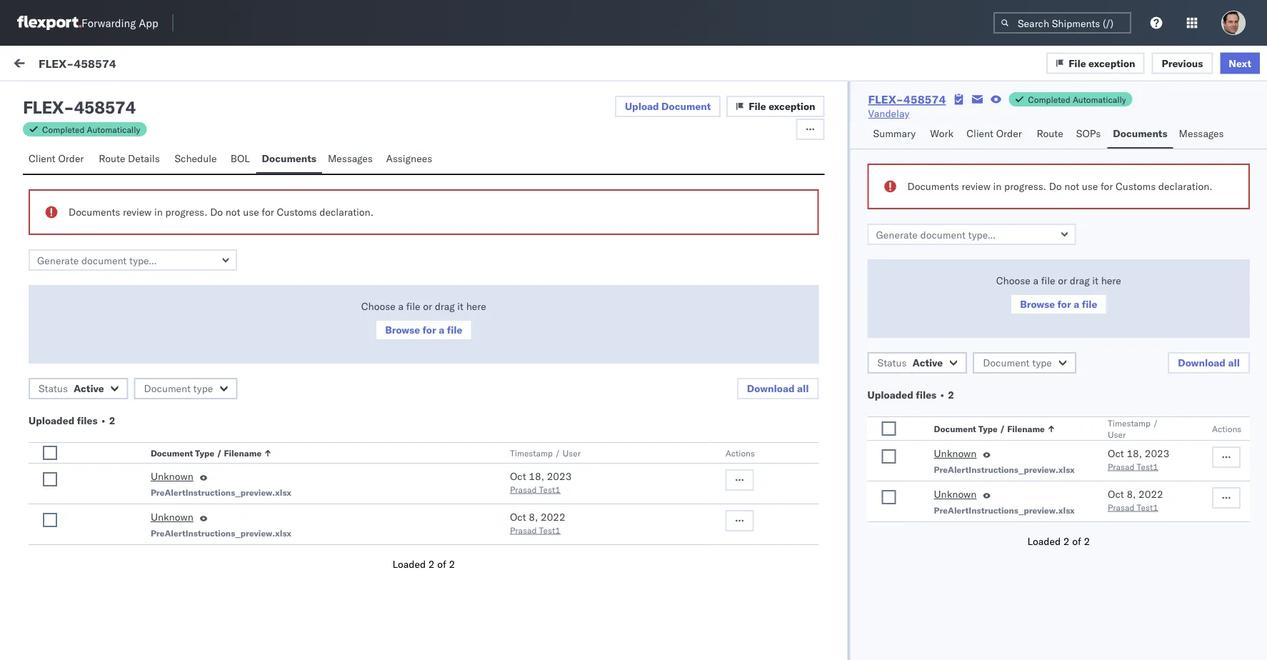 Task type: locate. For each thing, give the bounding box(es) containing it.
3 savant from the top
[[102, 271, 133, 283]]

0 horizontal spatial 18,
[[529, 470, 545, 483]]

6 edt from the top
[[541, 540, 560, 552]]

omkar savant for notifying
[[69, 514, 133, 527]]

2 vertical spatial your
[[159, 539, 178, 551]]

0 horizontal spatial download all
[[747, 382, 809, 395]]

None checkbox
[[882, 422, 896, 436], [43, 446, 57, 460], [882, 449, 896, 464], [43, 472, 57, 487], [882, 422, 896, 436], [43, 446, 57, 460], [882, 449, 896, 464], [43, 472, 57, 487]]

documents review in progress. do not use for customs declaration. up '1854269'
[[908, 180, 1213, 193]]

0 vertical spatial browse for a file
[[1021, 298, 1098, 310]]

completed automatically down flex - 458574
[[42, 124, 140, 135]]

1 horizontal spatial loaded
[[1028, 535, 1061, 548]]

edt for boat!
[[541, 284, 560, 297]]

1 vertical spatial or
[[423, 300, 432, 313]]

0 horizontal spatial timestamp / user button
[[507, 444, 697, 459]]

internal
[[96, 91, 131, 103]]

1 vertical spatial completed automatically
[[42, 124, 140, 135]]

2023 for document type / filename button to the top
[[1145, 447, 1170, 460]]

5 omkar from the top
[[69, 514, 99, 527]]

4 26, from the top
[[451, 359, 466, 372]]

0 vertical spatial progress.
[[1005, 180, 1047, 193]]

savant for filing
[[102, 202, 133, 215]]

review down flex- 458574
[[962, 180, 991, 193]]

omkar savant up floats
[[69, 271, 133, 283]]

file exception
[[1069, 57, 1136, 69], [749, 100, 816, 113]]

savant for notifying
[[102, 514, 133, 527]]

omkar for messaging
[[69, 134, 99, 146]]

(0)
[[231, 59, 250, 71], [63, 91, 82, 103], [133, 91, 152, 103]]

(0) inside internal (0) button
[[133, 91, 152, 103]]

1 omkar from the top
[[69, 134, 99, 146]]

2 26, from the top
[[451, 216, 466, 228]]

flex-458574
[[39, 56, 116, 70], [869, 92, 946, 106]]

exception: for exception: warehouse devan delay
[[45, 446, 96, 458]]

1 vertical spatial user
[[563, 448, 581, 458]]

omkar savant up notifying
[[69, 514, 133, 527]]

omkar up filing
[[69, 202, 99, 215]]

or down oct 26, 2023, 6:30 pm edt
[[423, 300, 432, 313]]

1 vertical spatial timestamp / user
[[510, 448, 581, 458]]

3 edt from the top
[[541, 284, 560, 297]]

oct 26, 2023, 5:45 pm edt for 458574
[[432, 540, 560, 552]]

0 vertical spatial document type / filename
[[934, 423, 1045, 434]]

choose a file or drag it here for browse for a file button for bottom document type / filename button
[[361, 300, 486, 313]]

loaded 2 of 2
[[1028, 535, 1091, 548], [393, 558, 455, 571]]

2 omkar from the top
[[69, 202, 99, 215]]

route
[[1037, 127, 1064, 140], [99, 152, 125, 165]]

0 horizontal spatial 2023
[[547, 470, 572, 483]]

in up i am filing a commendation report to improve your morale!
[[154, 206, 163, 218]]

browse for a file button for bottom document type / filename button
[[375, 319, 473, 341]]

actions
[[1213, 423, 1242, 434], [726, 448, 755, 458]]

1 horizontal spatial filename
[[1008, 423, 1045, 434]]

1 vertical spatial download
[[747, 382, 795, 395]]

message for message
[[44, 124, 79, 135]]

client order down flex
[[29, 152, 84, 165]]

0 vertical spatial download
[[1178, 357, 1226, 369]]

documents button right bol
[[256, 146, 322, 174]]

document
[[662, 100, 711, 113], [983, 357, 1030, 369], [144, 382, 191, 395], [934, 423, 977, 434], [151, 448, 193, 458]]

1 vertical spatial 18,
[[529, 470, 545, 483]]

0 vertical spatial filename
[[1008, 423, 1045, 434]]

filename up contract on the bottom left
[[224, 448, 262, 458]]

bol button
[[225, 146, 256, 174]]

oct 26, 2023, 5:46 pm edt
[[432, 359, 560, 372]]

work up flex- 458574
[[1020, 124, 1039, 135]]

5 savant from the top
[[102, 514, 133, 527]]

document type / filename for bottom document type / filename button
[[151, 448, 262, 458]]

not for browse for a file button for bottom document type / filename button
[[226, 206, 240, 218]]

18,
[[1127, 447, 1143, 460], [529, 470, 545, 483]]

26, for latent messaging test.
[[451, 147, 466, 160]]

message
[[189, 59, 231, 71], [44, 124, 79, 135]]

5:45 for 458574
[[499, 540, 521, 552]]

progress. for browse for a file button for bottom document type / filename button
[[165, 206, 208, 218]]

it for browse for a file button for bottom document type / filename button
[[458, 300, 464, 313]]

my
[[14, 55, 37, 75]]

flex-458574 up "vandelay"
[[869, 92, 946, 106]]

(0) inside external (0) button
[[63, 91, 82, 103]]

0 horizontal spatial progress.
[[165, 206, 208, 218]]

8, for bottom document type / filename button the timestamp / user button
[[529, 511, 538, 523]]

omkar up floats
[[69, 271, 99, 283]]

0 vertical spatial file exception
[[1069, 57, 1136, 69]]

1 horizontal spatial messages
[[1179, 127, 1224, 140]]

timestamp for bottom document type / filename button
[[510, 448, 553, 458]]

user for the timestamp / user button related to document type / filename button to the top
[[1108, 429, 1126, 440]]

commendation
[[98, 227, 165, 239]]

1 horizontal spatial route
[[1037, 127, 1064, 140]]

- for oct 26, 2023, 6:30 pm edt
[[710, 284, 716, 297]]

0 horizontal spatial drag
[[435, 300, 455, 313]]

your left boat!
[[117, 295, 136, 308]]

4 edt from the top
[[541, 359, 560, 372]]

drag down oct 26, 2023, 6:30 pm edt
[[435, 300, 455, 313]]

1 vertical spatial exception:
[[45, 446, 96, 458]]

0 horizontal spatial not
[[226, 206, 240, 218]]

filename down flex- 2271801
[[1008, 423, 1045, 434]]

flex-458574 down forwarding app link at the left top of page
[[39, 56, 116, 70]]

4 2023, from the top
[[469, 359, 497, 372]]

do up '1854269'
[[1049, 180, 1062, 193]]

client order up flex- 458574
[[967, 127, 1022, 140]]

drag for browse for a file button corresponding to document type / filename button to the top
[[1070, 274, 1090, 287]]

order up flex- 458574
[[997, 127, 1022, 140]]

1 horizontal spatial (0)
[[133, 91, 152, 103]]

this inside the we are notifying you that your shipment, k & k, devan has been delayed. this that
[[374, 539, 393, 551]]

1 horizontal spatial oct 18, 2023 prasad test1
[[1108, 447, 1170, 472]]

2
[[948, 389, 955, 401], [109, 414, 115, 427], [1064, 535, 1070, 548], [1084, 535, 1091, 548], [429, 558, 435, 571], [449, 558, 455, 571]]

not up improve
[[226, 206, 240, 218]]

1 horizontal spatial not
[[1065, 180, 1080, 193]]

documents review in progress. do not use for customs declaration. for browse for a file button for bottom document type / filename button
[[69, 206, 374, 218]]

improve
[[210, 227, 246, 239]]

6 26, from the top
[[451, 540, 466, 552]]

1 horizontal spatial progress.
[[1005, 180, 1047, 193]]

message for message (0)
[[189, 59, 231, 71]]

review up commendation
[[123, 206, 152, 218]]

0 horizontal spatial oct 18, 2023 prasad test1
[[510, 470, 572, 495]]

2023,
[[469, 147, 497, 160], [469, 216, 497, 228], [469, 284, 497, 297], [469, 359, 497, 372], [469, 447, 497, 459], [469, 540, 497, 552]]

0 vertical spatial choose a file or drag it here
[[997, 274, 1122, 287]]

0 horizontal spatial type
[[193, 382, 213, 395]]

1 exception: from the top
[[45, 364, 96, 376]]

8,
[[1127, 488, 1136, 501], [529, 511, 538, 523]]

to
[[198, 227, 207, 239]]

1 oct 26, 2023, 5:45 pm edt from the top
[[432, 447, 560, 459]]

your left shipment,
[[159, 539, 178, 551]]

use up improve
[[243, 206, 259, 218]]

type
[[1033, 357, 1052, 369], [193, 382, 213, 395]]

1 horizontal spatial completed automatically
[[1028, 94, 1127, 105]]

4 resize handle column header from the left
[[1242, 119, 1259, 660]]

1 vertical spatial use
[[243, 206, 259, 218]]

i
[[43, 227, 46, 239]]

this right delayed.
[[374, 539, 393, 551]]

documents
[[1114, 127, 1168, 140], [262, 152, 316, 165], [908, 180, 960, 193], [69, 206, 120, 218]]

work right import
[[139, 59, 162, 71]]

client down flex
[[29, 152, 56, 165]]

loaded for bottom document type / filename button
[[393, 558, 426, 571]]

0 horizontal spatial file exception
[[749, 100, 816, 113]]

of
[[1073, 535, 1082, 548], [437, 558, 446, 571]]

work for my
[[41, 55, 78, 75]]

route button
[[1032, 121, 1071, 149]]

exception
[[1089, 57, 1136, 69], [769, 100, 816, 113]]

omkar savant up warehouse
[[69, 421, 133, 434]]

actions for bottom document type / filename button
[[726, 448, 755, 458]]

choose for bottom document type / filename button
[[361, 300, 396, 313]]

document type / filename for document type / filename button to the top
[[934, 423, 1045, 434]]

1 savant from the top
[[102, 134, 133, 146]]

3 resize handle column header from the left
[[964, 119, 981, 660]]

omkar up latent messaging test.
[[69, 134, 99, 146]]

work up external (0) on the left top
[[41, 55, 78, 75]]

exception: up is
[[45, 446, 96, 458]]

0 vertical spatial messages
[[1179, 127, 1224, 140]]

2023, for latent messaging test.
[[469, 147, 497, 160]]

2 omkar savant from the top
[[69, 202, 133, 215]]

2023, for you
[[469, 540, 497, 552]]

documents right the bol button
[[262, 152, 316, 165]]

0 vertical spatial browse for a file button
[[1011, 294, 1108, 315]]

1 horizontal spatial actions
[[1213, 423, 1242, 434]]

(0) for external (0)
[[63, 91, 82, 103]]

completed up related work item/shipment
[[1028, 94, 1071, 105]]

work button
[[925, 121, 961, 149]]

prealertinstructions_preview.xlsx
[[934, 464, 1075, 475], [151, 487, 292, 498], [934, 505, 1075, 516], [151, 528, 292, 538]]

3 omkar savant from the top
[[69, 271, 133, 283]]

1 vertical spatial work
[[931, 127, 954, 140]]

Generate document type... text field
[[868, 224, 1077, 245], [29, 249, 237, 271]]

or
[[1058, 274, 1068, 287], [423, 300, 432, 313]]

messages button
[[1174, 121, 1232, 149], [322, 146, 381, 174]]

it right 1366815
[[1093, 274, 1099, 287]]

1 horizontal spatial generate document type... text field
[[868, 224, 1077, 245]]

0 horizontal spatial active
[[74, 382, 104, 395]]

1 horizontal spatial of
[[1073, 535, 1082, 548]]

omkar savant for test.
[[69, 134, 133, 146]]

3 omkar from the top
[[69, 271, 99, 283]]

completed automatically
[[1028, 94, 1127, 105], [42, 124, 140, 135]]

not for browse for a file button corresponding to document type / filename button to the top
[[1065, 180, 1080, 193]]

order down flex - 458574
[[58, 152, 84, 165]]

0 horizontal spatial or
[[423, 300, 432, 313]]

3 26, from the top
[[451, 284, 466, 297]]

1 horizontal spatial type
[[1033, 357, 1052, 369]]

timestamp / user
[[1108, 418, 1159, 440], [510, 448, 581, 458]]

2 resize handle column header from the left
[[686, 119, 703, 660]]

1 vertical spatial message
[[44, 124, 79, 135]]

1 edt from the top
[[541, 147, 560, 160]]

0 vertical spatial document type / filename button
[[931, 420, 1080, 434]]

here
[[1102, 274, 1122, 287], [466, 300, 486, 313]]

-
[[64, 96, 74, 118], [710, 216, 716, 228], [710, 284, 716, 297], [710, 359, 716, 372], [710, 540, 716, 552]]

use down sops button
[[1082, 180, 1098, 193]]

1 horizontal spatial download
[[1178, 357, 1226, 369]]

2 vertical spatial customs
[[146, 364, 188, 376]]

2 2023, from the top
[[469, 216, 497, 228]]

browse for a file button for document type / filename button to the top
[[1011, 294, 1108, 315]]

5 2023, from the top
[[469, 447, 497, 459]]

savant for test.
[[102, 134, 133, 146]]

1 2023, from the top
[[469, 147, 497, 160]]

order
[[997, 127, 1022, 140], [58, 152, 84, 165]]

internal (0)
[[96, 91, 152, 103]]

0 horizontal spatial browse for a file button
[[375, 319, 473, 341]]

download for left download all button
[[747, 382, 795, 395]]

do for browse for a file button for bottom document type / filename button
[[210, 206, 223, 218]]

None checkbox
[[882, 490, 896, 504], [43, 513, 57, 527], [882, 490, 896, 504], [43, 513, 57, 527]]

omkar up warehouse
[[69, 421, 99, 434]]

8, for the timestamp / user button related to document type / filename button to the top
[[1127, 488, 1136, 501]]

not
[[1065, 180, 1080, 193], [226, 206, 240, 218]]

0 horizontal spatial ∙
[[100, 414, 107, 427]]

1 omkar savant from the top
[[69, 134, 133, 146]]

1 horizontal spatial 2022
[[1139, 488, 1164, 501]]

all
[[1229, 357, 1240, 369], [797, 382, 809, 395]]

documents review in progress. do not use for customs declaration. up improve
[[69, 206, 374, 218]]

shipment,
[[181, 539, 226, 551]]

∙ for bottom document type / filename button
[[100, 414, 107, 427]]

1 vertical spatial actions
[[726, 448, 755, 458]]

it down oct 26, 2023, 6:30 pm edt
[[458, 300, 464, 313]]

1 horizontal spatial work
[[931, 127, 954, 140]]

timestamp for document type / filename button to the top
[[1108, 418, 1151, 428]]

4 pm from the top
[[524, 359, 539, 372]]

0 horizontal spatial document type
[[144, 382, 213, 395]]

omkar savant up filing
[[69, 202, 133, 215]]

external (0)
[[23, 91, 82, 103]]

automatically
[[1073, 94, 1127, 105], [87, 124, 140, 135]]

choose a file or drag it here for browse for a file button corresponding to document type / filename button to the top
[[997, 274, 1122, 287]]

1 vertical spatial timestamp / user button
[[507, 444, 697, 459]]

your left morale! at the left top
[[248, 227, 268, 239]]

your inside the we are notifying you that your shipment, k & k, devan has been delayed. this that
[[159, 539, 178, 551]]

download all for the right download all button
[[1178, 357, 1240, 369]]

oct 26, 2023, 7:00 pm edt
[[432, 216, 560, 228]]

exception: down the whatever
[[45, 364, 96, 376]]

or down '1854269'
[[1058, 274, 1068, 287]]

1 horizontal spatial choose
[[997, 274, 1031, 287]]

file
[[1042, 274, 1056, 287], [1082, 298, 1098, 310], [406, 300, 421, 313], [447, 324, 463, 336]]

user inside timestamp / user
[[1108, 429, 1126, 440]]

5:45 for flex-
[[499, 447, 521, 459]]

bol
[[231, 152, 250, 165]]

0 vertical spatial review
[[962, 180, 991, 193]]

declaration.
[[1159, 180, 1213, 193], [320, 206, 374, 218]]

2 5:45 from the top
[[499, 540, 521, 552]]

0 vertical spatial active
[[913, 357, 943, 369]]

0 vertical spatial 2022
[[1139, 488, 1164, 501]]

client right the work "button"
[[967, 127, 994, 140]]

omkar savant up messaging
[[69, 134, 133, 146]]

2022 for bottom document type / filename button the timestamp / user button
[[541, 511, 566, 523]]

edt
[[541, 147, 560, 160], [541, 216, 560, 228], [541, 284, 560, 297], [541, 359, 560, 372], [541, 447, 560, 459], [541, 540, 560, 552]]

3 2023, from the top
[[469, 284, 497, 297]]

automatically up sops
[[1073, 94, 1127, 105]]

documents up filing
[[69, 206, 120, 218]]

resize handle column header
[[408, 119, 425, 660], [686, 119, 703, 660], [964, 119, 981, 660], [1242, 119, 1259, 660]]

exception: for exception: unknown customs hold type
[[45, 364, 96, 376]]

route inside route details "button"
[[99, 152, 125, 165]]

1 vertical spatial 2023
[[547, 470, 572, 483]]

2 horizontal spatial type
[[979, 423, 998, 434]]

completed down flex - 458574
[[42, 124, 85, 135]]

route inside route button
[[1037, 127, 1064, 140]]

2 exception: from the top
[[45, 446, 96, 458]]

not down sops button
[[1065, 180, 1080, 193]]

1 26, from the top
[[451, 147, 466, 160]]

completed automatically up item/shipment
[[1028, 94, 1127, 105]]

1 horizontal spatial timestamp / user button
[[1105, 414, 1184, 440]]

6 2023, from the top
[[469, 540, 497, 552]]

2 edt from the top
[[541, 216, 560, 228]]

0 horizontal spatial filename
[[224, 448, 262, 458]]

0 horizontal spatial oct 8, 2022 prasad test1
[[510, 511, 566, 536]]

1 vertical spatial progress.
[[165, 206, 208, 218]]

review
[[962, 180, 991, 193], [123, 206, 152, 218]]

2 savant from the top
[[102, 202, 133, 215]]

do up improve
[[210, 206, 223, 218]]

use
[[1082, 180, 1098, 193], [243, 206, 259, 218]]

0 horizontal spatial loaded
[[393, 558, 426, 571]]

automatically down internal
[[87, 124, 140, 135]]

download all
[[1178, 357, 1240, 369], [747, 382, 809, 395]]

/
[[1153, 418, 1159, 428], [1000, 423, 1006, 434], [217, 448, 222, 458], [555, 448, 561, 458]]

2023, for boat!
[[469, 284, 497, 297]]

0 vertical spatial your
[[248, 227, 268, 239]]

timestamp / user button for bottom document type / filename button
[[507, 444, 697, 459]]

(0) for internal (0)
[[133, 91, 152, 103]]

1 vertical spatial flex-458574
[[869, 92, 946, 106]]

0 vertical spatial it
[[1093, 274, 1099, 287]]

1 vertical spatial download all
[[747, 382, 809, 395]]

messages
[[1179, 127, 1224, 140], [328, 152, 373, 165]]

0 horizontal spatial uploaded
[[29, 414, 75, 427]]

in down flex- 458574
[[994, 180, 1002, 193]]

4 omkar savant from the top
[[69, 421, 133, 434]]

1 vertical spatial completed
[[42, 124, 85, 135]]

devan
[[260, 539, 287, 551]]

type
[[216, 364, 238, 376], [979, 423, 998, 434], [195, 448, 214, 458]]

document type
[[983, 357, 1052, 369], [144, 382, 213, 395]]

work right summary button
[[931, 127, 954, 140]]

1 vertical spatial 2022
[[541, 511, 566, 523]]

documents button
[[1108, 121, 1174, 149], [256, 146, 322, 174]]

savant up commendation
[[102, 202, 133, 215]]

progress. up report
[[165, 206, 208, 218]]

0 horizontal spatial status
[[39, 382, 68, 395]]

2 oct 26, 2023, 5:45 pm edt from the top
[[432, 540, 560, 552]]

whatever
[[43, 295, 86, 308]]

1 vertical spatial loaded
[[393, 558, 426, 571]]

omkar for floats
[[69, 271, 99, 283]]

1 pm from the top
[[524, 147, 539, 160]]

savant up you
[[102, 514, 133, 527]]

1 horizontal spatial browse
[[1021, 298, 1055, 310]]

0 vertical spatial work
[[41, 55, 78, 75]]

pm for boat!
[[524, 284, 539, 297]]

3 pm from the top
[[524, 284, 539, 297]]

2023 for bottom document type / filename button
[[547, 470, 572, 483]]

omkar up notifying
[[69, 514, 99, 527]]

0 horizontal spatial exception
[[769, 100, 816, 113]]

test1
[[1137, 461, 1159, 472], [539, 484, 561, 495], [1137, 502, 1159, 513], [539, 525, 561, 536]]

work
[[41, 55, 78, 75], [1020, 124, 1039, 135]]

here for browse for a file button corresponding to document type / filename button to the top
[[1102, 274, 1122, 287]]

loaded for document type / filename button to the top
[[1028, 535, 1061, 548]]

0 vertical spatial loaded 2 of 2
[[1028, 535, 1091, 548]]

browse for browse for a file button for bottom document type / filename button
[[385, 324, 420, 336]]

progress.
[[1005, 180, 1047, 193], [165, 206, 208, 218]]

0 horizontal spatial it
[[458, 300, 464, 313]]

work
[[139, 59, 162, 71], [931, 127, 954, 140]]

download all button
[[1168, 352, 1250, 374], [737, 378, 819, 399]]

∙
[[939, 389, 946, 401], [100, 414, 107, 427]]

0 vertical spatial 5:45
[[499, 447, 521, 459]]

type for right the document type button
[[1033, 357, 1052, 369]]

1 5:45 from the top
[[499, 447, 521, 459]]

this left is
[[43, 474, 62, 486]]

do
[[1049, 180, 1062, 193], [210, 206, 223, 218]]

actions for document type / filename button to the top
[[1213, 423, 1242, 434]]

loaded 2 of 2 for document type / filename button to the top
[[1028, 535, 1091, 548]]

oct 26, 2023, 5:45 pm edt
[[432, 447, 560, 459], [432, 540, 560, 552]]

deal
[[109, 474, 128, 486]]

2 pm from the top
[[524, 216, 539, 228]]

progress. down flex- 458574
[[1005, 180, 1047, 193]]

omkar for are
[[69, 514, 99, 527]]

forwarding
[[81, 16, 136, 30]]

documents button right sops
[[1108, 121, 1174, 149]]

pm for a
[[524, 216, 539, 228]]

uploaded files ∙ 2
[[868, 389, 955, 401], [29, 414, 115, 427]]

drag right 1366815
[[1070, 274, 1090, 287]]

savant up route details at the top of the page
[[102, 134, 133, 146]]

5 edt from the top
[[541, 447, 560, 459]]

6 pm from the top
[[524, 540, 539, 552]]

0 vertical spatial message
[[189, 59, 231, 71]]

1 horizontal spatial uploaded files ∙ 2
[[868, 389, 955, 401]]

savant up whatever floats your boat! waka waka!
[[102, 271, 133, 283]]

here for browse for a file button for bottom document type / filename button
[[466, 300, 486, 313]]

5 omkar savant from the top
[[69, 514, 133, 527]]

uploaded
[[868, 389, 914, 401], [29, 414, 75, 427]]

0 horizontal spatial browse
[[385, 324, 420, 336]]

savant up warehouse
[[102, 421, 133, 434]]

1 vertical spatial route
[[99, 152, 125, 165]]

1 horizontal spatial type
[[216, 364, 238, 376]]

hold
[[191, 364, 213, 376]]

drag for browse for a file button for bottom document type / filename button
[[435, 300, 455, 313]]

1 vertical spatial documents review in progress. do not use for customs declaration.
[[69, 206, 374, 218]]

loaded
[[1028, 535, 1061, 548], [393, 558, 426, 571]]

import
[[106, 59, 136, 71]]

1 vertical spatial your
[[117, 295, 136, 308]]

26, for boat!
[[451, 284, 466, 297]]

pm
[[524, 147, 539, 160], [524, 216, 539, 228], [524, 284, 539, 297], [524, 359, 539, 372], [524, 447, 539, 459], [524, 540, 539, 552]]

1 horizontal spatial do
[[1049, 180, 1062, 193]]

2 horizontal spatial customs
[[1116, 180, 1156, 193]]

client order
[[967, 127, 1022, 140], [29, 152, 84, 165]]

timestamp / user for document type / filename button to the top
[[1108, 418, 1159, 440]]

0 horizontal spatial client
[[29, 152, 56, 165]]



Task type: vqa. For each thing, say whether or not it's contained in the screenshot.
PM
yes



Task type: describe. For each thing, give the bounding box(es) containing it.
next
[[1229, 57, 1252, 69]]

flexport. image
[[17, 16, 81, 30]]

1 vertical spatial exception
[[769, 100, 816, 113]]

0 vertical spatial or
[[1058, 274, 1068, 287]]

26, for you
[[451, 540, 466, 552]]

5 26, from the top
[[451, 447, 466, 459]]

assignees
[[386, 152, 432, 165]]

previous button
[[1152, 52, 1214, 74]]

0 vertical spatial order
[[997, 127, 1022, 140]]

0 horizontal spatial generate document type... text field
[[29, 249, 237, 271]]

0 horizontal spatial that
[[138, 539, 156, 551]]

0 horizontal spatial client order
[[29, 152, 84, 165]]

- for oct 26, 2023, 7:00 pm edt
[[710, 216, 716, 228]]

been
[[308, 539, 330, 551]]

previous
[[1162, 57, 1204, 69]]

latent messaging test.
[[43, 159, 146, 171]]

flex - 458574
[[23, 96, 136, 118]]

use for browse for a file button corresponding to document type / filename button to the top
[[1082, 180, 1098, 193]]

route for route details
[[99, 152, 125, 165]]

timestamp / user button for document type / filename button to the top
[[1105, 414, 1184, 440]]

waka!
[[193, 295, 221, 308]]

it for browse for a file button corresponding to document type / filename button to the top
[[1093, 274, 1099, 287]]

0 vertical spatial type
[[216, 364, 238, 376]]

message (0)
[[189, 59, 250, 71]]

0 vertical spatial flex-458574
[[39, 56, 116, 70]]

browse for browse for a file button corresponding to document type / filename button to the top
[[1021, 298, 1055, 310]]

1366815
[[1018, 284, 1061, 297]]

whatever floats your boat! waka waka!
[[43, 295, 221, 308]]

devan
[[154, 446, 184, 458]]

1 resize handle column header from the left
[[408, 119, 425, 660]]

1 vertical spatial messages
[[328, 152, 373, 165]]

1 horizontal spatial file exception
[[1069, 57, 1136, 69]]

schedule button
[[169, 146, 225, 174]]

contract
[[192, 474, 230, 486]]

upload
[[625, 100, 659, 113]]

oct 18, 2023 prasad test1 for bottom document type / filename button the timestamp / user button
[[510, 470, 572, 495]]

waka
[[165, 295, 190, 308]]

we
[[43, 539, 57, 551]]

1 vertical spatial status
[[39, 382, 68, 395]]

exception: unknown customs hold type
[[45, 364, 238, 376]]

omkar savant for filing
[[69, 202, 133, 215]]

flex-458574 link
[[869, 92, 946, 106]]

route details button
[[93, 146, 169, 174]]

item/shipment
[[1041, 124, 1100, 135]]

0 horizontal spatial download all button
[[737, 378, 819, 399]]

schedule
[[175, 152, 217, 165]]

uploaded for document type / filename button to the top
[[868, 389, 914, 401]]

0 horizontal spatial status active
[[39, 382, 104, 395]]

pm for latent messaging test.
[[524, 147, 539, 160]]

my work
[[14, 55, 78, 75]]

0 vertical spatial declaration.
[[1159, 180, 1213, 193]]

omkar for am
[[69, 202, 99, 215]]

k
[[229, 539, 236, 551]]

0 vertical spatial document type
[[983, 357, 1052, 369]]

Search Shipments (/) text field
[[994, 12, 1132, 34]]

edt for latent messaging test.
[[541, 147, 560, 160]]

1 horizontal spatial file
[[1069, 57, 1087, 69]]

2022 for the timestamp / user button related to document type / filename button to the top
[[1139, 488, 1164, 501]]

6:30
[[499, 284, 521, 297]]

5 pm from the top
[[524, 447, 539, 459]]

1 horizontal spatial download all button
[[1168, 352, 1250, 374]]

1 horizontal spatial 18,
[[1127, 447, 1143, 460]]

has
[[289, 539, 305, 551]]

1 horizontal spatial messages button
[[1174, 121, 1232, 149]]

external
[[23, 91, 60, 103]]

delayed.
[[333, 539, 372, 551]]

0 horizontal spatial completed automatically
[[42, 124, 140, 135]]

1 horizontal spatial flex-458574
[[869, 92, 946, 106]]

1 vertical spatial file exception
[[749, 100, 816, 113]]

work for related
[[1020, 124, 1039, 135]]

7:00
[[499, 216, 521, 228]]

1 vertical spatial client
[[29, 152, 56, 165]]

user for bottom document type / filename button the timestamp / user button
[[563, 448, 581, 458]]

0 horizontal spatial of
[[437, 558, 446, 571]]

flex- 1366815
[[988, 284, 1061, 297]]

1 vertical spatial order
[[58, 152, 84, 165]]

- for oct 26, 2023, 5:46 pm edt
[[710, 359, 716, 372]]

documents down the work "button"
[[908, 180, 960, 193]]

oct 26, 2023, 5:45 pm edt for flex-
[[432, 447, 560, 459]]

download for the right download all button
[[1178, 357, 1226, 369]]

with
[[150, 474, 170, 486]]

filing
[[65, 227, 87, 239]]

26, for a
[[451, 216, 466, 228]]

1 horizontal spatial review
[[962, 180, 991, 193]]

1 horizontal spatial oct 8, 2022 prasad test1
[[1108, 488, 1164, 513]]

and
[[131, 474, 148, 486]]

latent
[[43, 159, 72, 171]]

0 vertical spatial status active
[[878, 357, 943, 369]]

(0) for message (0)
[[231, 59, 250, 71]]

1 horizontal spatial active
[[913, 357, 943, 369]]

route details
[[99, 152, 160, 165]]

messaging
[[74, 159, 123, 171]]

vandelay
[[869, 107, 910, 120]]

1 horizontal spatial client order button
[[961, 121, 1032, 149]]

2 horizontal spatial your
[[248, 227, 268, 239]]

choose for document type / filename button to the top
[[997, 274, 1031, 287]]

document inside upload document button
[[662, 100, 711, 113]]

edt for a
[[541, 216, 560, 228]]

i am filing a commendation report to improve your morale!
[[43, 227, 305, 239]]

0 horizontal spatial uploaded files ∙ 2
[[29, 414, 115, 427]]

5:46
[[499, 359, 521, 372]]

0 horizontal spatial document type button
[[134, 378, 237, 399]]

oct 18, 2023 prasad test1 for the timestamp / user button related to document type / filename button to the top
[[1108, 447, 1170, 472]]

files for bottom document type / filename button
[[77, 414, 98, 427]]

documents right sops button
[[1114, 127, 1168, 140]]

files for document type / filename button to the top
[[916, 389, 937, 401]]

exception: warehouse devan delay
[[45, 446, 214, 458]]

app
[[139, 16, 158, 30]]

oct 26, 2023, 6:30 pm edt
[[432, 284, 560, 297]]

forwarding app link
[[17, 16, 158, 30]]

0 horizontal spatial declaration.
[[320, 206, 374, 218]]

report
[[168, 227, 196, 239]]

0 horizontal spatial your
[[117, 295, 136, 308]]

0 horizontal spatial completed
[[42, 124, 85, 135]]

type for document type / filename button to the top
[[979, 423, 998, 434]]

1 horizontal spatial document type button
[[973, 352, 1077, 374]]

floats
[[88, 295, 114, 308]]

0 horizontal spatial review
[[123, 206, 152, 218]]

- for oct 26, 2023, 5:45 pm edt
[[710, 540, 716, 552]]

a inside this is a great deal and with this contract partnership.
[[75, 474, 80, 486]]

type for bottom document type / filename button
[[195, 448, 214, 458]]

0 horizontal spatial file
[[749, 100, 767, 113]]

do for browse for a file button corresponding to document type / filename button to the top
[[1049, 180, 1062, 193]]

you
[[119, 539, 135, 551]]

timestamp / user for bottom document type / filename button
[[510, 448, 581, 458]]

1 horizontal spatial customs
[[277, 206, 317, 218]]

sops
[[1077, 127, 1101, 140]]

download all for left download all button
[[747, 382, 809, 395]]

0 horizontal spatial documents button
[[256, 146, 322, 174]]

uploaded for bottom document type / filename button
[[29, 414, 75, 427]]

import work
[[106, 59, 162, 71]]

route for route
[[1037, 127, 1064, 140]]

0 vertical spatial customs
[[1116, 180, 1156, 193]]

is
[[65, 474, 72, 486]]

0 horizontal spatial customs
[[146, 364, 188, 376]]

0 horizontal spatial messages button
[[322, 146, 381, 174]]

edt for you
[[541, 540, 560, 552]]

flex- 2271801
[[988, 359, 1061, 372]]

&
[[238, 539, 245, 551]]

am
[[48, 227, 62, 239]]

flex- 1854269
[[988, 216, 1061, 228]]

1 vertical spatial document type / filename button
[[148, 444, 482, 459]]

0 vertical spatial client order
[[967, 127, 1022, 140]]

0 vertical spatial generate document type... text field
[[868, 224, 1077, 245]]

∙ for document type / filename button to the top
[[939, 389, 946, 401]]

0 horizontal spatial client order button
[[23, 146, 93, 174]]

1854269
[[1018, 216, 1061, 228]]

forwarding app
[[81, 16, 158, 30]]

delay
[[187, 446, 214, 458]]

related
[[988, 124, 1018, 135]]

great
[[83, 474, 106, 486]]

external (0) button
[[17, 84, 90, 112]]

boat!
[[139, 295, 162, 308]]

omkar savant for your
[[69, 271, 133, 283]]

test.
[[125, 159, 146, 171]]

1 horizontal spatial status
[[878, 357, 907, 369]]

2271801
[[1018, 359, 1061, 372]]

1 horizontal spatial automatically
[[1073, 94, 1127, 105]]

1 vertical spatial all
[[797, 382, 809, 395]]

import work button
[[106, 59, 162, 71]]

0 vertical spatial exception
[[1089, 57, 1136, 69]]

1 vertical spatial in
[[154, 206, 163, 218]]

1 horizontal spatial client
[[967, 127, 994, 140]]

0 vertical spatial completed
[[1028, 94, 1071, 105]]

warehouse
[[99, 446, 152, 458]]

filename for document type / filename button to the top
[[1008, 423, 1045, 434]]

flex- 458574
[[988, 147, 1055, 160]]

type for the left the document type button
[[193, 382, 213, 395]]

documents review in progress. do not use for customs declaration. for browse for a file button corresponding to document type / filename button to the top
[[908, 180, 1213, 193]]

sops button
[[1071, 121, 1108, 149]]

notifying
[[77, 539, 116, 551]]

upload document button
[[615, 96, 721, 117]]

1 vertical spatial that
[[388, 553, 406, 565]]

filename for bottom document type / filename button
[[224, 448, 262, 458]]

oct 26, 2023, 7:22 pm edt
[[432, 147, 560, 160]]

progress. for browse for a file button corresponding to document type / filename button to the top
[[1005, 180, 1047, 193]]

7:22
[[499, 147, 521, 160]]

2023, for a
[[469, 216, 497, 228]]

1 horizontal spatial in
[[994, 180, 1002, 193]]

assignees button
[[381, 146, 441, 174]]

0 vertical spatial all
[[1229, 357, 1240, 369]]

1 horizontal spatial documents button
[[1108, 121, 1174, 149]]

morale!
[[271, 227, 305, 239]]

this
[[172, 474, 189, 486]]

use for browse for a file button for bottom document type / filename button
[[243, 206, 259, 218]]

details
[[128, 152, 160, 165]]

this inside this is a great deal and with this contract partnership.
[[43, 474, 62, 486]]

k,
[[247, 539, 257, 551]]

0 horizontal spatial browse for a file
[[385, 324, 463, 336]]

4 omkar from the top
[[69, 421, 99, 434]]

1 vertical spatial automatically
[[87, 124, 140, 135]]

we are notifying you that your shipment, k & k, devan has been delayed. this that
[[43, 539, 406, 565]]

upload document
[[625, 100, 711, 113]]

0 vertical spatial completed automatically
[[1028, 94, 1127, 105]]

are
[[60, 539, 74, 551]]

internal (0) button
[[90, 84, 160, 112]]

4 savant from the top
[[102, 421, 133, 434]]

loaded 2 of 2 for bottom document type / filename button
[[393, 558, 455, 571]]

1 horizontal spatial browse for a file
[[1021, 298, 1098, 310]]

0 horizontal spatial work
[[139, 59, 162, 71]]

summary button
[[868, 121, 925, 149]]

work inside "button"
[[931, 127, 954, 140]]

savant for your
[[102, 271, 133, 283]]

flex
[[23, 96, 64, 118]]



